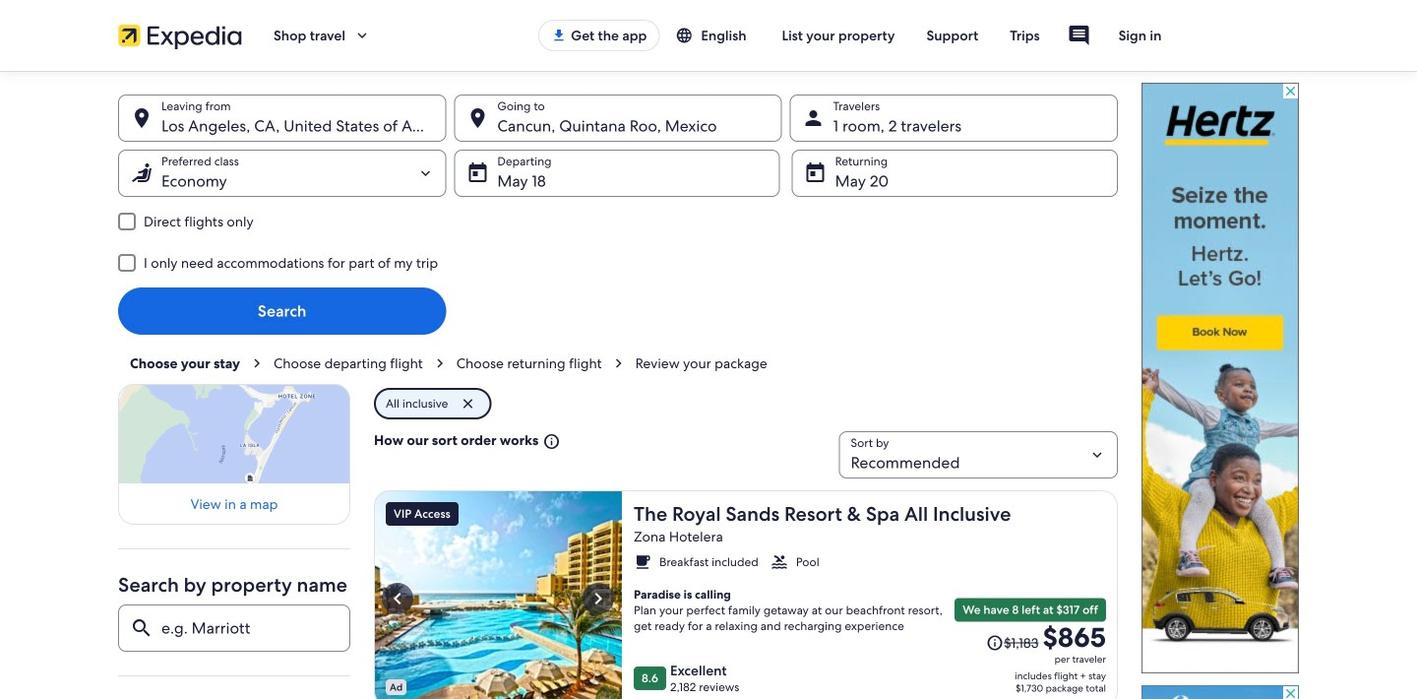 Task type: vqa. For each thing, say whether or not it's contained in the screenshot.
the trailing image at top
yes



Task type: describe. For each thing, give the bounding box(es) containing it.
show next image for the royal sands resort & spa all inclusive image
[[587, 587, 610, 610]]

download the app button image
[[552, 28, 567, 43]]

step 2 of 4. choose departing flight., choose departing flight element
[[274, 354, 457, 372]]

communication center icon image
[[1068, 24, 1092, 47]]

expedia logo image
[[118, 22, 242, 49]]

small image
[[676, 27, 694, 44]]

trailing image
[[353, 27, 371, 44]]

show previous image for the royal sands resort & spa all inclusive image
[[386, 587, 410, 610]]



Task type: locate. For each thing, give the bounding box(es) containing it.
static map image image
[[118, 384, 351, 484]]

step 1 of 4. choose your stay. current page, choose your stay element
[[130, 354, 274, 372]]

small image
[[539, 433, 561, 450], [634, 553, 652, 571], [771, 553, 788, 571], [987, 634, 1005, 652]]

outdoor pool image
[[374, 490, 622, 699]]

step 3 of 4. choose returning flight, choose returning flight element
[[457, 354, 636, 372]]



